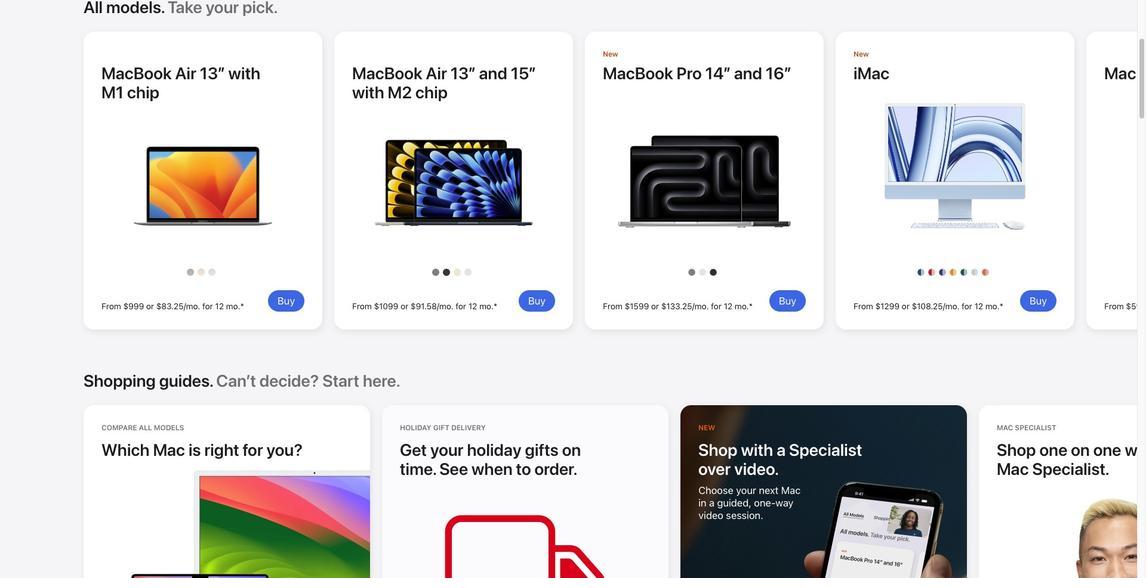 Task type: vqa. For each thing, say whether or not it's contained in the screenshot.
leftmost on
yes



Task type: describe. For each thing, give the bounding box(es) containing it.
mo. for from $1599 or $133.25 /mo. for 12 mo. *
[[735, 302, 749, 312]]

mo. for from $1099 or $91.58 /mo. for 12 mo. *
[[479, 302, 493, 312]]

for for $133.25
[[711, 302, 721, 312]]

* for from $999 or $83.25 /mo. for 12 mo. *
[[240, 302, 244, 312]]

wit
[[1125, 440, 1146, 461]]

1 silver image from the left
[[208, 269, 215, 276]]

starlight image
[[454, 269, 461, 276]]

gift
[[433, 424, 449, 433]]

gold image
[[198, 269, 205, 276]]

all models list
[[0, 26, 1146, 354]]

on inside the shop one on one wit
[[1071, 440, 1090, 461]]

imac
[[854, 63, 890, 84]]

next
[[759, 485, 778, 497]]

with inside shop with a specialist over video. choose your next mac in a guided, one-way video session.
[[741, 440, 773, 461]]

space gray image for macbook air 13" with m1 chip
[[187, 269, 194, 276]]

3 silver image from the left
[[699, 269, 706, 276]]

on inside get your holiday gifts on time.  see when to order.
[[562, 440, 581, 461]]

from $1299
[[854, 302, 899, 312]]

pink image
[[928, 269, 935, 276]]

midnight image
[[443, 269, 450, 276]]

$91.58
[[411, 302, 437, 312]]

$133.25
[[661, 302, 692, 312]]

for for $91.58
[[456, 302, 466, 312]]

holiday
[[467, 440, 522, 461]]

from for $1099
[[352, 302, 372, 312]]

pro
[[677, 63, 702, 84]]

1 one from the left
[[1039, 440, 1068, 461]]

specialist
[[1015, 424, 1056, 433]]

/mo. for or $91.58
[[437, 302, 453, 312]]

all
[[139, 424, 152, 433]]

from $1599 or $133.25 /mo. for 12 mo. *
[[603, 302, 753, 312]]

holiday gift delivery
[[400, 424, 486, 433]]

shop one on one wit
[[997, 440, 1146, 480]]

mac inside the all models list
[[1104, 63, 1136, 84]]

/mo. for or $83.25
[[183, 302, 200, 312]]

time.
[[400, 459, 436, 480]]

4 buy link from the left
[[1020, 291, 1056, 312]]

$83.25
[[156, 302, 183, 312]]

delivery
[[451, 424, 486, 433]]

here.
[[363, 371, 400, 392]]

over
[[698, 459, 731, 480]]

from for $1599
[[603, 302, 622, 312]]

new
[[698, 424, 715, 433]]

compare all models
[[101, 424, 184, 433]]

buy for from $1599 or $133.25 /mo. for 12 mo. *
[[779, 295, 796, 307]]

$1299
[[875, 302, 899, 312]]

4 or from the left
[[902, 302, 910, 312]]

2 silver image from the left
[[464, 269, 472, 276]]

to order.
[[516, 459, 577, 480]]

4 mo. from the left
[[985, 302, 999, 312]]

shop for shop with a specialist over video. choose your next mac in a guided, one-way video session.
[[698, 440, 738, 461]]

for down green 'icon'
[[962, 302, 972, 312]]

from $599
[[1104, 302, 1146, 312]]

or for or $133.25
[[651, 302, 659, 312]]

macbook air 13" with m1&nbsp;chip available colors: list
[[84, 255, 322, 276]]

your inside get your holiday gifts on time.  see when to order.
[[430, 440, 464, 461]]

start
[[322, 371, 359, 392]]

which mac is right for you? link
[[101, 440, 303, 461]]

or $108.25 /mo. for 12 mo. *
[[902, 302, 1003, 312]]

mac m
[[1104, 63, 1146, 84]]

* for from $1599 or $133.25 /mo. for 12 mo. *
[[749, 302, 753, 312]]

14"
[[705, 63, 731, 84]]

choose
[[698, 485, 733, 497]]

12 for from $1599 or $133.25 /mo. for 12 mo. *
[[724, 302, 732, 312]]

macbook pro 14" and&nbsp;16"
<br /> available colors: list
[[585, 255, 824, 276]]

get your holiday gifts on time.  see when to order.
[[400, 440, 581, 480]]

24-inch imac available colors: list
[[836, 255, 1074, 276]]

$1599
[[625, 302, 649, 312]]

$599
[[1126, 302, 1146, 312]]

session.
[[726, 510, 763, 522]]

macbook for macbook air 13" with m1 chip
[[101, 63, 172, 84]]

with inside macbook air 13" with m1 chip
[[228, 63, 260, 84]]

2 one from the left
[[1093, 440, 1121, 461]]

m2
[[388, 82, 412, 103]]

get
[[400, 440, 427, 461]]

specialist
[[789, 440, 862, 461]]

new macbook pro 14" and 16"
[[603, 50, 791, 84]]

$1099
[[374, 302, 398, 312]]

0 horizontal spatial a
[[709, 498, 714, 510]]

space gray image for macbook air 13" and 15" with m2 chip
[[432, 269, 439, 276]]

can't
[[216, 371, 256, 392]]

buy link for from $1599 or $133.25 /mo. for 12 mo. *
[[769, 291, 806, 312]]

chip
[[415, 82, 448, 103]]



Task type: locate. For each thing, give the bounding box(es) containing it.
space black image
[[710, 269, 717, 276]]

mac left m
[[1104, 63, 1136, 84]]

3 /mo. from the left
[[692, 302, 709, 312]]

or right $1599
[[651, 302, 659, 312]]

buy for from $999 or $83.25 /mo. for 12 mo. *
[[277, 295, 295, 307]]

12 for from $1099 or $91.58 /mo. for 12 mo. *
[[468, 302, 477, 312]]

1 or from the left
[[146, 302, 154, 312]]

0 horizontal spatial silver image
[[208, 269, 215, 276]]

13"
[[200, 63, 225, 84], [451, 63, 476, 84]]

which mac is right for you?
[[101, 440, 303, 461]]

the outline of a red delivery truck. image
[[382, 406, 669, 579]]

2 horizontal spatial space gray image
[[688, 269, 695, 276]]

your
[[430, 440, 464, 461], [736, 485, 756, 497]]

mo. for from $999 or $83.25 /mo. for 12 mo. *
[[226, 302, 240, 312]]

1 horizontal spatial one
[[1093, 440, 1121, 461]]

from $1099 or $91.58 /mo. for 12 mo. *
[[352, 302, 497, 312]]

2 horizontal spatial macbook
[[603, 63, 673, 84]]

1 horizontal spatial a
[[777, 440, 786, 461]]

for down space black image
[[711, 302, 721, 312]]

0 vertical spatial a
[[777, 440, 786, 461]]

12 down macbook pro 14" and&nbsp;16"
<br /> available colors: "list"
[[724, 302, 732, 312]]

shopping guides. can't decide? start here.
[[84, 371, 400, 392]]

2 macbook from the left
[[352, 63, 422, 84]]

12 for from $999 or $83.25 /mo. for 12 mo. *
[[215, 302, 224, 312]]

when
[[472, 459, 513, 480]]

shopping guides list
[[0, 400, 1146, 579]]

4 * from the left
[[999, 302, 1003, 312]]

1 horizontal spatial shop
[[997, 440, 1036, 461]]

air for and
[[426, 63, 447, 84]]

buy link for from $1099 or $91.58 /mo. for 12 mo. *
[[519, 291, 555, 312]]

1 * from the left
[[240, 302, 244, 312]]

2 * from the left
[[493, 302, 497, 312]]

from $999 or $83.25 /mo. for 12 mo. *
[[101, 302, 244, 312]]

shop down new
[[698, 440, 738, 461]]

/mo. down macbook pro 14" and&nbsp;16"
<br /> available colors: "list"
[[692, 302, 709, 312]]

on
[[562, 440, 581, 461], [1071, 440, 1090, 461]]

0 horizontal spatial mac
[[153, 440, 185, 461]]

5 from from the left
[[1104, 302, 1124, 312]]

3 from from the left
[[603, 302, 622, 312]]

with inside macbook air 13" and 15" with m2 chip
[[352, 82, 384, 103]]

2 buy link from the left
[[519, 291, 555, 312]]

1 air from the left
[[175, 63, 196, 84]]

3 12 from the left
[[724, 302, 732, 312]]

from left $1099
[[352, 302, 372, 312]]

1 on from the left
[[562, 440, 581, 461]]

on left wit on the right bottom of page
[[1071, 440, 1090, 461]]

or
[[146, 302, 154, 312], [400, 302, 408, 312], [651, 302, 659, 312], [902, 302, 910, 312]]

video
[[698, 510, 723, 522]]

one
[[1039, 440, 1068, 461], [1093, 440, 1121, 461]]

mac inside shop with a specialist over video. choose your next mac in a guided, one-way video session.
[[781, 485, 801, 497]]

1 horizontal spatial your
[[736, 485, 756, 497]]

yellow image
[[950, 269, 957, 276]]

mo. down macbook air 13" and 15" with m2 chip available colors: 'list'
[[479, 302, 493, 312]]

1 12 from the left
[[215, 302, 224, 312]]

for right right
[[243, 440, 263, 461]]

1 space gray image from the left
[[187, 269, 194, 276]]

1 from from the left
[[101, 302, 121, 312]]

space gray image
[[187, 269, 194, 276], [432, 269, 439, 276], [688, 269, 695, 276]]

for down starlight "icon"
[[456, 302, 466, 312]]

gifts
[[525, 440, 559, 461]]

1 buy link from the left
[[268, 291, 304, 312]]

1 horizontal spatial mac
[[781, 485, 801, 497]]

shop inside shop with a specialist over video. choose your next mac in a guided, one-way video session.
[[698, 440, 738, 461]]

1 horizontal spatial silver image
[[464, 269, 472, 276]]

buy link
[[268, 291, 304, 312], [519, 291, 555, 312], [769, 291, 806, 312], [1020, 291, 1056, 312]]

1 13" from the left
[[200, 63, 225, 84]]

13" inside macbook air 13" with m1 chip
[[200, 63, 225, 84]]

new inside new macbook pro 14" and 16"
[[603, 50, 618, 58]]

from left $1299
[[854, 302, 873, 312]]

which
[[101, 440, 150, 461]]

video.
[[734, 459, 779, 480]]

new for macbook pro 14" and 16"
[[603, 50, 618, 58]]

orange image
[[982, 269, 989, 276]]

/mo. down midnight image
[[437, 302, 453, 312]]

and 16"
[[734, 63, 791, 84]]

13" inside macbook air 13" and 15" with m2 chip
[[451, 63, 476, 84]]

2 horizontal spatial silver image
[[699, 269, 706, 276]]

compare
[[101, 424, 137, 433]]

macbook inside macbook air 13" with m1 chip
[[101, 63, 172, 84]]

1 vertical spatial mac
[[153, 440, 185, 461]]

3 or from the left
[[651, 302, 659, 312]]

mac down models at the left of page
[[153, 440, 185, 461]]

air for with
[[175, 63, 196, 84]]

air
[[175, 63, 196, 84], [426, 63, 447, 84]]

shopping
[[84, 371, 156, 392]]

macbook inside new macbook pro 14" and 16"
[[603, 63, 673, 84]]

for
[[202, 302, 213, 312], [456, 302, 466, 312], [711, 302, 721, 312], [962, 302, 972, 312], [243, 440, 263, 461]]

shop with a specialist over video. choose your next mac in a guided, one-way video session.
[[698, 440, 862, 522]]

for for $83.25
[[202, 302, 213, 312]]

1 horizontal spatial macbook
[[352, 63, 422, 84]]

1 macbook from the left
[[101, 63, 172, 84]]

0 horizontal spatial one
[[1039, 440, 1068, 461]]

a up next
[[777, 440, 786, 461]]

air right m2
[[426, 63, 447, 84]]

12
[[215, 302, 224, 312], [468, 302, 477, 312], [724, 302, 732, 312], [974, 302, 983, 312]]

12 down macbook air 13" with m1&nbsp;chip available colors: list
[[215, 302, 224, 312]]

0 horizontal spatial on
[[562, 440, 581, 461]]

0 horizontal spatial new
[[603, 50, 618, 58]]

4 12 from the left
[[974, 302, 983, 312]]

2 space gray image from the left
[[432, 269, 439, 276]]

your up guided,
[[736, 485, 756, 497]]

new for imac
[[854, 50, 869, 58]]

2 vertical spatial mac
[[781, 485, 801, 497]]

silver image
[[208, 269, 215, 276], [464, 269, 472, 276], [699, 269, 706, 276]]

blue image
[[917, 269, 925, 276]]

12 down macbook air 13" and 15" with m2 chip available colors: 'list'
[[468, 302, 477, 312]]

0 horizontal spatial space gray image
[[187, 269, 194, 276]]

15"
[[511, 63, 536, 84]]

2 horizontal spatial mac
[[1104, 63, 1136, 84]]

1 horizontal spatial air
[[426, 63, 447, 84]]

$108.25
[[912, 302, 943, 312]]

holiday
[[400, 424, 431, 433]]

macbook for macbook air 13" and 15" with m2 chip
[[352, 63, 422, 84]]

way
[[775, 498, 793, 510]]

you?
[[267, 440, 303, 461]]

green image
[[960, 269, 968, 276]]

mo. down macbook pro 14" and&nbsp;16"
<br /> available colors: "list"
[[735, 302, 749, 312]]

space gray image left midnight image
[[432, 269, 439, 276]]

1 vertical spatial your
[[736, 485, 756, 497]]

2 shop from the left
[[997, 440, 1036, 461]]

0 horizontal spatial your
[[430, 440, 464, 461]]

macbook air 13" with m1 chip
[[101, 63, 260, 103]]

get your holiday gifts on time.  see when to order. link
[[400, 440, 603, 480]]

see
[[439, 459, 468, 480]]

2 /mo. from the left
[[437, 302, 453, 312]]

0 horizontal spatial air
[[175, 63, 196, 84]]

one down specialist
[[1039, 440, 1068, 461]]

shop down "mac specialist"
[[997, 440, 1036, 461]]

/mo. down gold image
[[183, 302, 200, 312]]

/mo. for or $133.25
[[692, 302, 709, 312]]

2 mo. from the left
[[479, 302, 493, 312]]

from left the '$599'
[[1104, 302, 1124, 312]]

purple image
[[939, 269, 946, 276]]

for inside shopping guides "list"
[[243, 440, 263, 461]]

right
[[204, 440, 239, 461]]

4 from from the left
[[854, 302, 873, 312]]

silver image right starlight "icon"
[[464, 269, 472, 276]]

your inside shop with a specialist over video. choose your next mac in a guided, one-way video session.
[[736, 485, 756, 497]]

mac up way
[[781, 485, 801, 497]]

or for or $83.25
[[146, 302, 154, 312]]

3 buy from the left
[[779, 295, 796, 307]]

12 down silver icon
[[974, 302, 983, 312]]

is
[[189, 440, 201, 461]]

0 horizontal spatial with
[[228, 63, 260, 84]]

and
[[479, 63, 507, 84]]

1 new from the left
[[603, 50, 618, 58]]

mo.
[[226, 302, 240, 312], [479, 302, 493, 312], [735, 302, 749, 312], [985, 302, 999, 312]]

2 13" from the left
[[451, 63, 476, 84]]

2 air from the left
[[426, 63, 447, 84]]

macbook air 13" and 15" with m2 chip
[[352, 63, 536, 103]]

mac
[[1104, 63, 1136, 84], [153, 440, 185, 461], [781, 485, 801, 497]]

air inside macbook air 13" and 15" with m2 chip
[[426, 63, 447, 84]]

macbook air 13" and 15" with m2 chip available colors: list
[[334, 255, 573, 276]]

1 horizontal spatial with
[[352, 82, 384, 103]]

from
[[101, 302, 121, 312], [352, 302, 372, 312], [603, 302, 622, 312], [854, 302, 873, 312], [1104, 302, 1124, 312]]

your down holiday gift delivery
[[430, 440, 464, 461]]

1 horizontal spatial space gray image
[[432, 269, 439, 276]]

silver image left space black image
[[699, 269, 706, 276]]

0 horizontal spatial shop
[[698, 440, 738, 461]]

1 shop from the left
[[698, 440, 738, 461]]

buy
[[277, 295, 295, 307], [528, 295, 546, 307], [779, 295, 796, 307], [1029, 295, 1047, 307]]

0 horizontal spatial macbook
[[101, 63, 172, 84]]

on right gifts
[[562, 440, 581, 461]]

/mo. down yellow icon
[[943, 302, 959, 312]]

new inside new imac
[[854, 50, 869, 58]]

1 horizontal spatial new
[[854, 50, 869, 58]]

2 or from the left
[[400, 302, 408, 312]]

2 new from the left
[[854, 50, 869, 58]]

mo. down macbook air 13" with m1&nbsp;chip available colors: list
[[226, 302, 240, 312]]

4 buy from the left
[[1029, 295, 1047, 307]]

mo. down orange image
[[985, 302, 999, 312]]

decide?
[[260, 371, 319, 392]]

m
[[1140, 63, 1146, 84]]

or right $1099
[[400, 302, 408, 312]]

* for from $1099 or $91.58 /mo. for 12 mo. *
[[493, 302, 497, 312]]

shop one on one wit button
[[997, 440, 1146, 480]]

for down gold image
[[202, 302, 213, 312]]

guided,
[[717, 498, 751, 510]]

space gray image left gold image
[[187, 269, 194, 276]]

new imac
[[854, 50, 890, 84]]

models
[[154, 424, 184, 433]]

2 12 from the left
[[468, 302, 477, 312]]

in
[[698, 498, 706, 510]]

from left $1599
[[603, 302, 622, 312]]

3 buy link from the left
[[769, 291, 806, 312]]

air inside macbook air 13" with m1 chip
[[175, 63, 196, 84]]

3 space gray image from the left
[[688, 269, 695, 276]]

13" for with
[[200, 63, 225, 84]]

1 /mo. from the left
[[183, 302, 200, 312]]

silver image right gold image
[[208, 269, 215, 276]]

a right in
[[709, 498, 714, 510]]

new
[[603, 50, 618, 58], [854, 50, 869, 58]]

silver image
[[971, 269, 978, 276]]

4 /mo. from the left
[[943, 302, 959, 312]]

from for $999
[[101, 302, 121, 312]]

/mo.
[[183, 302, 200, 312], [437, 302, 453, 312], [692, 302, 709, 312], [943, 302, 959, 312]]

1 vertical spatial a
[[709, 498, 714, 510]]

one-
[[754, 498, 775, 510]]

from left $999
[[101, 302, 121, 312]]

0 vertical spatial mac
[[1104, 63, 1136, 84]]

1 buy from the left
[[277, 295, 295, 307]]

mac
[[997, 424, 1013, 433]]

buy link for from $999 or $83.25 /mo. for 12 mo. *
[[268, 291, 304, 312]]

buy for from $1099 or $91.58 /mo. for 12 mo. *
[[528, 295, 546, 307]]

2 horizontal spatial with
[[741, 440, 773, 461]]

guides.
[[159, 371, 214, 392]]

1 horizontal spatial on
[[1071, 440, 1090, 461]]

mac mini list
[[1086, 262, 1146, 276]]

0 vertical spatial your
[[430, 440, 464, 461]]

13" for and
[[451, 63, 476, 84]]

shop inside the shop one on one wit
[[997, 440, 1036, 461]]

1 horizontal spatial 13"
[[451, 63, 476, 84]]

2 on from the left
[[1071, 440, 1090, 461]]

or for or $91.58
[[400, 302, 408, 312]]

macbook inside macbook air 13" and 15" with m2 chip
[[352, 63, 422, 84]]

with
[[228, 63, 260, 84], [352, 82, 384, 103], [741, 440, 773, 461]]

a
[[777, 440, 786, 461], [709, 498, 714, 510]]

2 from from the left
[[352, 302, 372, 312]]

air right m1 chip
[[175, 63, 196, 84]]

shop for shop one on one wit
[[997, 440, 1036, 461]]

mac specialist
[[997, 424, 1056, 433]]

space gray image left space black image
[[688, 269, 695, 276]]

macbook
[[101, 63, 172, 84], [352, 63, 422, 84], [603, 63, 673, 84]]

0 horizontal spatial 13"
[[200, 63, 225, 84]]

3 * from the left
[[749, 302, 753, 312]]

*
[[240, 302, 244, 312], [493, 302, 497, 312], [749, 302, 753, 312], [999, 302, 1003, 312]]

1 mo. from the left
[[226, 302, 240, 312]]

one left wit on the right bottom of page
[[1093, 440, 1121, 461]]

or right $999
[[146, 302, 154, 312]]

3 mo. from the left
[[735, 302, 749, 312]]

$999
[[123, 302, 144, 312]]

2 buy from the left
[[528, 295, 546, 307]]

m1 chip
[[101, 82, 159, 103]]

shop
[[698, 440, 738, 461], [997, 440, 1036, 461]]

3 macbook from the left
[[603, 63, 673, 84]]

or right $1299
[[902, 302, 910, 312]]



